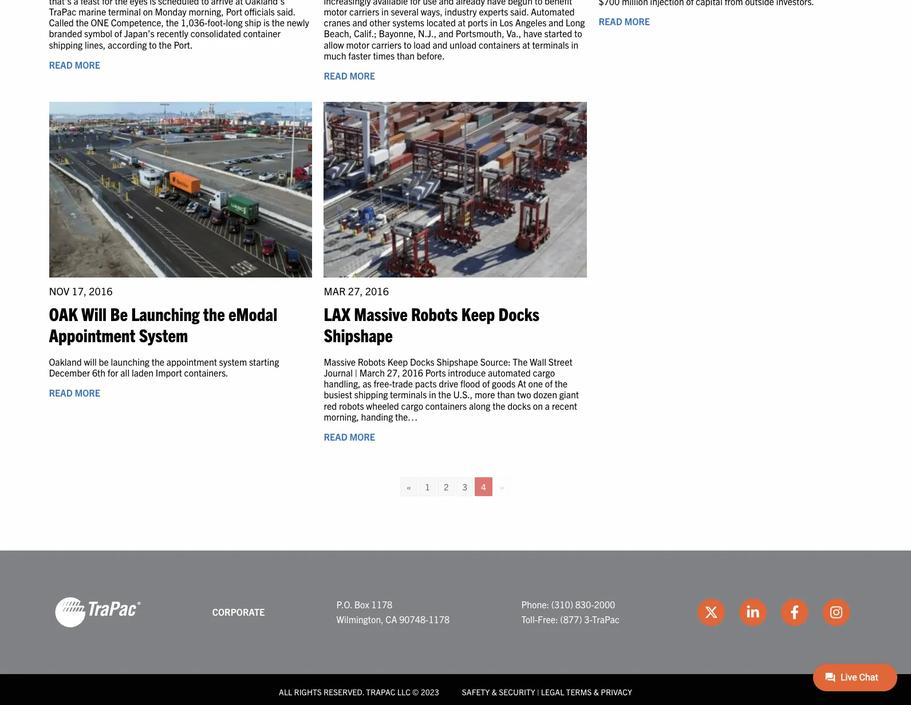 Task type: describe. For each thing, give the bounding box(es) containing it.
red
[[324, 400, 337, 412]]

shipshape inside the lax massive robots keep docks shipshape
[[324, 324, 393, 346]]

»
[[500, 482, 505, 493]]

docks inside the massive robots keep docks shipshape source: the wall street journal | march 27, 2016 ports introduce automated cargo handling, as free-trade pacts drive flood of goods at one of the busiest shipping terminals in the u.s., more than two dozen giant red robots wheeled cargo containers along the docks on a recent morning, handing the…
[[410, 356, 435, 368]]

will
[[84, 356, 97, 368]]

2000
[[594, 599, 615, 611]]

2 link
[[438, 478, 455, 497]]

free:
[[538, 614, 558, 625]]

the inside oak will be launching the emodal appointment system
[[203, 302, 225, 325]]

llc
[[397, 687, 411, 698]]

source:
[[480, 356, 511, 368]]

4 link
[[475, 478, 493, 497]]

1 vertical spatial |
[[537, 687, 539, 698]]

terms
[[566, 687, 592, 698]]

| inside the massive robots keep docks shipshape source: the wall street journal | march 27, 2016 ports introduce automated cargo handling, as free-trade pacts drive flood of goods at one of the busiest shipping terminals in the u.s., more than two dozen giant red robots wheeled cargo containers along the docks on a recent morning, handing the…
[[355, 367, 358, 379]]

(877)
[[560, 614, 582, 625]]

security
[[499, 687, 535, 698]]

robots inside the lax massive robots keep docks shipshape
[[411, 302, 458, 325]]

flood
[[461, 378, 480, 390]]

automation and robots at port image
[[324, 102, 587, 278]]

90748-
[[399, 614, 429, 625]]

massive inside the lax massive robots keep docks shipshape
[[354, 302, 408, 325]]

wilmington,
[[337, 614, 384, 625]]

read inside lax massive robots keep docks shipshape article
[[324, 431, 348, 443]]

oak will be launching the emodal appointment system
[[49, 302, 277, 346]]

system
[[219, 356, 247, 368]]

emodal
[[229, 302, 277, 325]]

containers.
[[184, 367, 228, 379]]

the…
[[395, 411, 418, 423]]

3-
[[584, 614, 592, 625]]

trapac
[[366, 687, 396, 698]]

will
[[81, 302, 107, 325]]

docks inside the lax massive robots keep docks shipshape
[[499, 302, 540, 325]]

safety & security | legal terms & privacy
[[462, 687, 632, 698]]

p.o.
[[337, 599, 352, 611]]

free-
[[374, 378, 392, 390]]

lax
[[324, 302, 351, 325]]

2023
[[421, 687, 439, 698]]

mar
[[324, 285, 346, 298]]

massive robots keep docks shipshape source: the wall street journal | march 27, 2016 ports introduce automated cargo handling, as free-trade pacts drive flood of goods at one of the busiest shipping terminals in the u.s., more than two dozen giant red robots wheeled cargo containers along the docks on a recent morning, handing the…
[[324, 356, 579, 423]]

read more inside lax massive robots keep docks shipshape article
[[324, 431, 375, 443]]

3 link
[[456, 478, 474, 497]]

appointment
[[167, 356, 217, 368]]

the
[[513, 356, 528, 368]]

more
[[475, 389, 495, 401]]

be
[[110, 302, 128, 325]]

box
[[354, 599, 369, 611]]

0 vertical spatial 1178
[[372, 599, 393, 611]]

phone: (310) 830-2000 toll-free: (877) 3-trapac
[[522, 599, 620, 625]]

(310)
[[552, 599, 573, 611]]

robots
[[339, 400, 364, 412]]

more inside oak will be launching the emodal appointment system article
[[75, 387, 100, 399]]

import
[[156, 367, 182, 379]]

starting
[[249, 356, 279, 368]]

lax massive robots keep docks shipshape
[[324, 302, 540, 346]]

phone:
[[522, 599, 549, 611]]

©
[[413, 687, 419, 698]]

december
[[49, 367, 90, 379]]

3
[[463, 482, 468, 493]]

more inside lax massive robots keep docks shipshape article
[[350, 431, 375, 443]]

laden
[[132, 367, 154, 379]]

docks
[[508, 400, 531, 412]]

read more inside oak will be launching the emodal appointment system article
[[49, 387, 100, 399]]

drive
[[439, 378, 458, 390]]

27, inside the massive robots keep docks shipshape source: the wall street journal | march 27, 2016 ports introduce automated cargo handling, as free-trade pacts drive flood of goods at one of the busiest shipping terminals in the u.s., more than two dozen giant red robots wheeled cargo containers along the docks on a recent morning, handing the…
[[387, 367, 400, 379]]

toll-
[[522, 614, 538, 625]]

read inside oak will be launching the emodal appointment system article
[[49, 387, 73, 399]]

introduce
[[448, 367, 486, 379]]

nov 17, 2016
[[49, 285, 113, 298]]

than
[[497, 389, 515, 401]]

keep inside the massive robots keep docks shipshape source: the wall street journal | march 27, 2016 ports introduce automated cargo handling, as free-trade pacts drive flood of goods at one of the busiest shipping terminals in the u.s., more than two dozen giant red robots wheeled cargo containers along the docks on a recent morning, handing the…
[[388, 356, 408, 368]]

journal
[[324, 367, 353, 379]]

recent
[[552, 400, 577, 412]]

u.s.,
[[453, 389, 473, 401]]

4
[[481, 482, 486, 493]]

ports
[[425, 367, 446, 379]]

shipping
[[354, 389, 388, 401]]

nov
[[49, 285, 69, 298]]

appointment
[[49, 324, 135, 346]]

safety
[[462, 687, 490, 698]]

the down street
[[555, 378, 568, 390]]

legal
[[541, 687, 565, 698]]

« link
[[400, 478, 418, 497]]



Task type: vqa. For each thing, say whether or not it's contained in the screenshot.
THE AT
yes



Task type: locate. For each thing, give the bounding box(es) containing it.
1 horizontal spatial 1178
[[429, 614, 450, 625]]

oakland
[[49, 356, 82, 368]]

massive up handling,
[[324, 356, 356, 368]]

read more link inside oak will be launching the emodal appointment system article
[[49, 387, 100, 399]]

17,
[[72, 285, 87, 298]]

|
[[355, 367, 358, 379], [537, 687, 539, 698]]

0 vertical spatial |
[[355, 367, 358, 379]]

| left as
[[355, 367, 358, 379]]

1 horizontal spatial &
[[594, 687, 599, 698]]

ca
[[386, 614, 397, 625]]

1 vertical spatial robots
[[358, 356, 386, 368]]

oak will be launching the emodal appointment system article
[[49, 102, 313, 452]]

of right one
[[545, 378, 553, 390]]

1 horizontal spatial cargo
[[533, 367, 555, 379]]

0 vertical spatial shipshape
[[324, 324, 393, 346]]

1178 right ca
[[429, 614, 450, 625]]

trade
[[392, 378, 413, 390]]

0 vertical spatial 27,
[[348, 285, 363, 298]]

system
[[139, 324, 188, 346]]

wall
[[530, 356, 547, 368]]

containers
[[426, 400, 467, 412]]

«
[[407, 482, 411, 493]]

2
[[444, 482, 449, 493]]

1 horizontal spatial shipshape
[[437, 356, 478, 368]]

1 & from the left
[[492, 687, 497, 698]]

busiest
[[324, 389, 352, 401]]

massive
[[354, 302, 408, 325], [324, 356, 356, 368]]

0 vertical spatial keep
[[462, 302, 495, 325]]

& right safety
[[492, 687, 497, 698]]

morning,
[[324, 411, 359, 423]]

terminals
[[390, 389, 427, 401]]

0 horizontal spatial of
[[482, 378, 490, 390]]

footer containing p.o. box 1178
[[0, 551, 911, 706]]

0 horizontal spatial &
[[492, 687, 497, 698]]

corporate
[[212, 607, 265, 618]]

shipshape
[[324, 324, 393, 346], [437, 356, 478, 368]]

along
[[469, 400, 491, 412]]

pacts
[[415, 378, 437, 390]]

be
[[99, 356, 109, 368]]

trapac
[[592, 614, 620, 625]]

2016 right 17, on the left top of the page
[[89, 285, 113, 298]]

of right flood
[[482, 378, 490, 390]]

privacy
[[601, 687, 632, 698]]

of
[[482, 378, 490, 390], [545, 378, 553, 390]]

footer
[[0, 551, 911, 706]]

keep up "trade"
[[388, 356, 408, 368]]

all rights reserved. trapac llc © 2023
[[279, 687, 439, 698]]

27, right mar
[[348, 285, 363, 298]]

0 horizontal spatial robots
[[358, 356, 386, 368]]

oak
[[49, 302, 78, 325]]

lax massive robots keep docks shipshape article
[[324, 102, 587, 452]]

0 horizontal spatial 1178
[[372, 599, 393, 611]]

the left 'emodal'
[[203, 302, 225, 325]]

0 vertical spatial docks
[[499, 302, 540, 325]]

830-
[[576, 599, 594, 611]]

all
[[279, 687, 292, 698]]

1 vertical spatial keep
[[388, 356, 408, 368]]

dozen
[[534, 389, 557, 401]]

0 vertical spatial cargo
[[533, 367, 555, 379]]

1 horizontal spatial docks
[[499, 302, 540, 325]]

1 vertical spatial shipshape
[[437, 356, 478, 368]]

oakland will be launching the appointment system starting december 6th for all laden import containers.
[[49, 356, 279, 379]]

the right in
[[438, 389, 451, 401]]

1178
[[372, 599, 393, 611], [429, 614, 450, 625]]

1 horizontal spatial of
[[545, 378, 553, 390]]

read
[[599, 16, 623, 27], [49, 59, 73, 70], [324, 70, 348, 81], [49, 387, 73, 399], [324, 431, 348, 443]]

in
[[429, 389, 436, 401]]

keep inside the lax massive robots keep docks shipshape
[[462, 302, 495, 325]]

launching
[[111, 356, 150, 368]]

robots inside the massive robots keep docks shipshape source: the wall street journal | march 27, 2016 ports introduce automated cargo handling, as free-trade pacts drive flood of goods at one of the busiest shipping terminals in the u.s., more than two dozen giant red robots wheeled cargo containers along the docks on a recent morning, handing the…
[[358, 356, 386, 368]]

0 horizontal spatial 27,
[[348, 285, 363, 298]]

2016
[[89, 285, 113, 298], [365, 285, 389, 298], [402, 367, 423, 379]]

rights
[[294, 687, 322, 698]]

2016 for massive
[[365, 285, 389, 298]]

» link
[[494, 478, 511, 497]]

the down 'system'
[[152, 356, 164, 368]]

0 vertical spatial massive
[[354, 302, 408, 325]]

legal terms & privacy link
[[541, 687, 632, 698]]

0 horizontal spatial docks
[[410, 356, 435, 368]]

2016 right mar
[[365, 285, 389, 298]]

street
[[549, 356, 573, 368]]

handing
[[361, 411, 393, 423]]

cargo
[[533, 367, 555, 379], [401, 400, 423, 412]]

one
[[529, 378, 543, 390]]

1 vertical spatial 27,
[[387, 367, 400, 379]]

0 horizontal spatial cargo
[[401, 400, 423, 412]]

two
[[517, 389, 531, 401]]

docks
[[499, 302, 540, 325], [410, 356, 435, 368]]

2 of from the left
[[545, 378, 553, 390]]

read more
[[599, 16, 650, 27], [49, 59, 100, 70], [324, 70, 375, 81], [49, 387, 100, 399], [324, 431, 375, 443]]

docks up the
[[499, 302, 540, 325]]

0 horizontal spatial keep
[[388, 356, 408, 368]]

1 vertical spatial 1178
[[429, 614, 450, 625]]

the right along
[[493, 400, 506, 412]]

all
[[120, 367, 130, 379]]

1 link
[[419, 478, 436, 497]]

1 vertical spatial massive
[[324, 356, 356, 368]]

wheeled
[[366, 400, 399, 412]]

handling,
[[324, 378, 361, 390]]

1 horizontal spatial 2016
[[365, 285, 389, 298]]

launching
[[131, 302, 200, 325]]

0 vertical spatial robots
[[411, 302, 458, 325]]

1 horizontal spatial 27,
[[387, 367, 400, 379]]

0 horizontal spatial |
[[355, 367, 358, 379]]

shipshape up march
[[324, 324, 393, 346]]

cargo up dozen
[[533, 367, 555, 379]]

p.o. box 1178 wilmington, ca 90748-1178
[[337, 599, 450, 625]]

2016 inside the massive robots keep docks shipshape source: the wall street journal | march 27, 2016 ports introduce automated cargo handling, as free-trade pacts drive flood of goods at one of the busiest shipping terminals in the u.s., more than two dozen giant red robots wheeled cargo containers along the docks on a recent morning, handing the…
[[402, 367, 423, 379]]

docks up pacts
[[410, 356, 435, 368]]

corporate image
[[55, 597, 141, 629]]

2016 up terminals
[[402, 367, 423, 379]]

on
[[533, 400, 543, 412]]

27,
[[348, 285, 363, 298], [387, 367, 400, 379]]

the inside "oakland will be launching the appointment system starting december 6th for all laden import containers."
[[152, 356, 164, 368]]

at
[[518, 378, 526, 390]]

shipshape inside the massive robots keep docks shipshape source: the wall street journal | march 27, 2016 ports introduce automated cargo handling, as free-trade pacts drive flood of goods at one of the busiest shipping terminals in the u.s., more than two dozen giant red robots wheeled cargo containers along the docks on a recent morning, handing the…
[[437, 356, 478, 368]]

for
[[108, 367, 118, 379]]

mar 27, 2016
[[324, 285, 389, 298]]

keep up source:
[[462, 302, 495, 325]]

massive inside the massive robots keep docks shipshape source: the wall street journal | march 27, 2016 ports introduce automated cargo handling, as free-trade pacts drive flood of goods at one of the busiest shipping terminals in the u.s., more than two dozen giant red robots wheeled cargo containers along the docks on a recent morning, handing the…
[[324, 356, 356, 368]]

massive down mar 27, 2016
[[354, 302, 408, 325]]

shipshape up "drive"
[[437, 356, 478, 368]]

& right terms
[[594, 687, 599, 698]]

giant
[[560, 389, 579, 401]]

1
[[425, 482, 430, 493]]

2 & from the left
[[594, 687, 599, 698]]

0 horizontal spatial 2016
[[89, 285, 113, 298]]

automated
[[488, 367, 531, 379]]

reserved.
[[324, 687, 364, 698]]

6th
[[92, 367, 106, 379]]

march
[[360, 367, 385, 379]]

1 vertical spatial cargo
[[401, 400, 423, 412]]

cargo left in
[[401, 400, 423, 412]]

1 horizontal spatial keep
[[462, 302, 495, 325]]

the
[[203, 302, 225, 325], [152, 356, 164, 368], [555, 378, 568, 390], [438, 389, 451, 401], [493, 400, 506, 412]]

1178 up ca
[[372, 599, 393, 611]]

1 of from the left
[[482, 378, 490, 390]]

goods
[[492, 378, 516, 390]]

read more link inside lax massive robots keep docks shipshape article
[[324, 431, 375, 443]]

1 horizontal spatial robots
[[411, 302, 458, 325]]

1 vertical spatial docks
[[410, 356, 435, 368]]

a
[[545, 400, 550, 412]]

robots
[[411, 302, 458, 325], [358, 356, 386, 368]]

1 horizontal spatial |
[[537, 687, 539, 698]]

0 horizontal spatial shipshape
[[324, 324, 393, 346]]

| left legal
[[537, 687, 539, 698]]

27, right march
[[387, 367, 400, 379]]

2016 for will
[[89, 285, 113, 298]]

2016 inside oak will be launching the emodal appointment system article
[[89, 285, 113, 298]]

2 horizontal spatial 2016
[[402, 367, 423, 379]]



